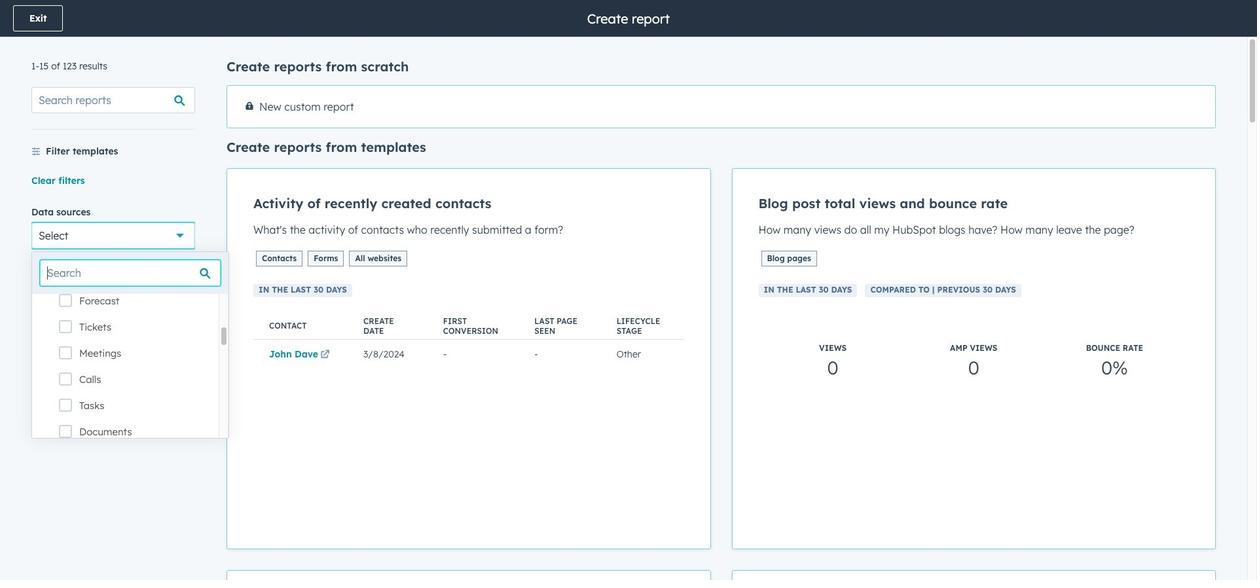 Task type: vqa. For each thing, say whether or not it's contained in the screenshot.
General
no



Task type: describe. For each thing, give the bounding box(es) containing it.
page section element
[[0, 0, 1258, 37]]



Task type: locate. For each thing, give the bounding box(es) containing it.
link opens in a new window image
[[321, 351, 330, 361]]

None checkbox
[[732, 168, 1217, 550]]

Search search field
[[31, 87, 195, 113], [40, 260, 221, 286]]

1 vertical spatial search search field
[[40, 260, 221, 286]]

link opens in a new window image
[[321, 351, 330, 361]]

0 vertical spatial search search field
[[31, 87, 195, 113]]

None checkbox
[[227, 85, 1217, 128], [227, 168, 711, 550], [227, 571, 711, 580], [732, 571, 1217, 580], [227, 85, 1217, 128], [227, 168, 711, 550], [227, 571, 711, 580], [732, 571, 1217, 580]]



